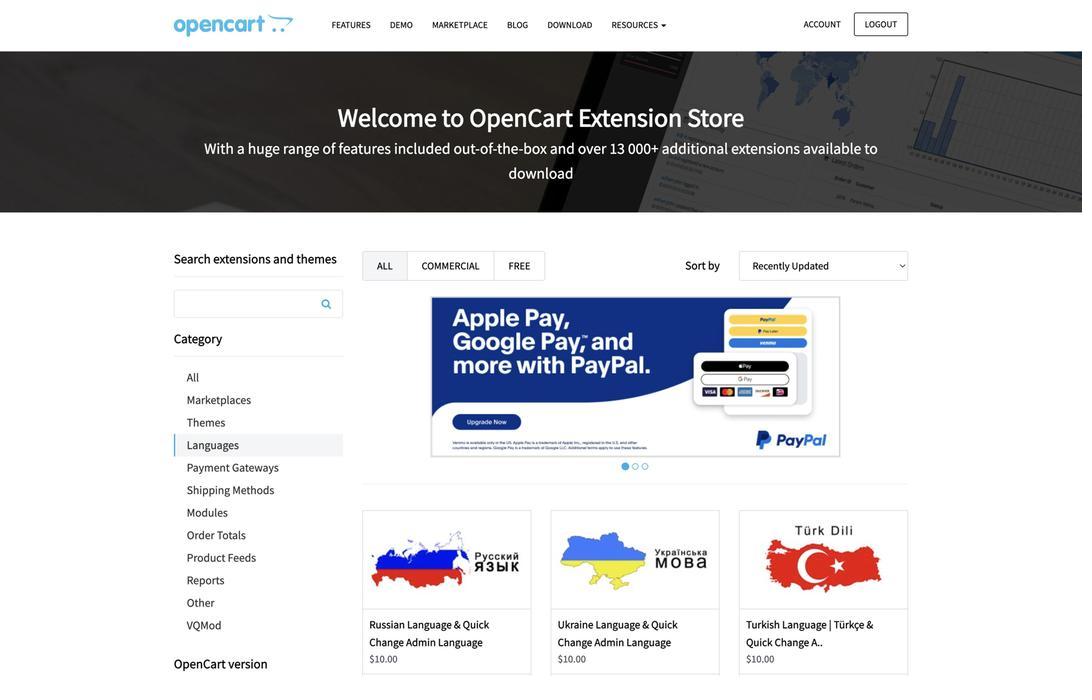 Task type: vqa. For each thing, say whether or not it's contained in the screenshot.
the leftmost AND
yes



Task type: describe. For each thing, give the bounding box(es) containing it.
and inside welcome to opencart extension store with a huge range of features included out-of-the-box and over 13 000+ additional extensions available to download
[[550, 139, 575, 158]]

account
[[804, 18, 841, 30]]

opencart inside welcome to opencart extension store with a huge range of features included out-of-the-box and over 13 000+ additional extensions available to download
[[469, 101, 573, 134]]

extension
[[578, 101, 682, 134]]

& for russian language & quick change admin language
[[454, 618, 461, 632]]

marketplace link
[[423, 14, 497, 36]]

free link
[[494, 251, 545, 281]]

other
[[187, 596, 215, 610]]

language for ukraine
[[596, 618, 640, 632]]

1 horizontal spatial to
[[864, 139, 878, 158]]

features link
[[322, 14, 380, 36]]

$10.00 for russian language & quick change admin language
[[369, 653, 398, 666]]

russian language & quick change admin language image
[[363, 511, 531, 609]]

modules link
[[174, 502, 343, 524]]

$10.00 inside 'turkish language | türkçe & quick change a.. $10.00'
[[746, 653, 774, 666]]

13
[[610, 139, 625, 158]]

marketplaces link
[[174, 389, 343, 412]]

sort
[[685, 258, 706, 273]]

download
[[547, 19, 592, 31]]

1 vertical spatial opencart
[[174, 656, 226, 672]]

quick inside 'turkish language | türkçe & quick change a.. $10.00'
[[746, 636, 773, 649]]

welcome to opencart extension store with a huge range of features included out-of-the-box and over 13 000+ additional extensions available to download
[[204, 101, 878, 183]]

marketplaces
[[187, 393, 251, 407]]

version
[[228, 656, 268, 672]]

search extensions and themes
[[174, 251, 337, 267]]

demo
[[390, 19, 413, 31]]

resources
[[612, 19, 660, 31]]

shipping methods
[[187, 483, 274, 498]]

languages link
[[175, 434, 343, 457]]

additional
[[662, 139, 728, 158]]

download link
[[538, 14, 602, 36]]

available
[[803, 139, 861, 158]]

reports
[[187, 573, 224, 588]]

turkish
[[746, 618, 780, 632]]

category
[[174, 331, 222, 347]]

methods
[[232, 483, 274, 498]]

modules
[[187, 506, 228, 520]]

1 vertical spatial extensions
[[213, 251, 271, 267]]

commercial
[[422, 260, 480, 272]]

change inside 'turkish language | türkçe & quick change a.. $10.00'
[[775, 636, 809, 649]]

features
[[332, 19, 371, 31]]

included
[[394, 139, 451, 158]]

totals
[[217, 528, 246, 543]]

order totals link
[[174, 524, 343, 547]]

blog link
[[497, 14, 538, 36]]

logout
[[865, 18, 897, 30]]

order totals
[[187, 528, 246, 543]]

shipping
[[187, 483, 230, 498]]

of-
[[480, 139, 497, 158]]

search image
[[321, 299, 331, 309]]

$10.00 for ukraine language & quick change admin language
[[558, 653, 586, 666]]

ukraine language & quick change admin language image
[[552, 511, 719, 609]]

welcome
[[338, 101, 437, 134]]

themes link
[[174, 412, 343, 434]]

admin for ukraine
[[595, 636, 624, 649]]

huge
[[248, 139, 280, 158]]

demo link
[[380, 14, 423, 36]]

over
[[578, 139, 606, 158]]

languages
[[187, 438, 239, 453]]

admin for russian
[[406, 636, 436, 649]]

ukraine language & quick change admin language $10.00
[[558, 618, 678, 666]]

resources link
[[602, 14, 676, 36]]

russian
[[369, 618, 405, 632]]

feeds
[[228, 551, 256, 565]]

commercial link
[[407, 251, 494, 281]]

quick for ukraine language & quick change admin language
[[651, 618, 678, 632]]

all link for commercial
[[362, 251, 408, 281]]

ukraine language & quick change admin language link
[[558, 618, 678, 649]]

ukraine
[[558, 618, 593, 632]]



Task type: locate. For each thing, give the bounding box(es) containing it.
turkish language | türkçe & quick change a.. $10.00
[[746, 618, 873, 666]]

themes
[[296, 251, 337, 267]]

vqmod
[[187, 618, 222, 633]]

0 horizontal spatial extensions
[[213, 251, 271, 267]]

marketplace
[[432, 19, 488, 31]]

3 change from the left
[[775, 636, 809, 649]]

change inside ukraine language & quick change admin language $10.00
[[558, 636, 592, 649]]

all link
[[362, 251, 408, 281], [174, 367, 343, 389]]

and
[[550, 139, 575, 158], [273, 251, 294, 267]]

by
[[708, 258, 720, 273]]

language inside 'turkish language | türkçe & quick change a.. $10.00'
[[782, 618, 827, 632]]

0 horizontal spatial opencart
[[174, 656, 226, 672]]

turkish language | türkçe & quick change a.. link
[[746, 618, 873, 649]]

quick inside ukraine language & quick change admin language $10.00
[[651, 618, 678, 632]]

all for commercial
[[377, 260, 393, 272]]

quick
[[463, 618, 489, 632], [651, 618, 678, 632], [746, 636, 773, 649]]

2 horizontal spatial $10.00
[[746, 653, 774, 666]]

with
[[204, 139, 234, 158]]

1 horizontal spatial admin
[[595, 636, 624, 649]]

quick inside russian language & quick change admin language $10.00
[[463, 618, 489, 632]]

extensions right search
[[213, 251, 271, 267]]

$10.00 inside ukraine language & quick change admin language $10.00
[[558, 653, 586, 666]]

vqmod link
[[174, 615, 343, 637]]

$10.00
[[369, 653, 398, 666], [558, 653, 586, 666], [746, 653, 774, 666]]

change for russian language & quick change admin language
[[369, 636, 404, 649]]

None text field
[[175, 291, 342, 318]]

russian language & quick change admin language link
[[369, 618, 489, 649]]

sort by
[[685, 258, 720, 273]]

product
[[187, 551, 225, 565]]

change down russian at the left bottom of page
[[369, 636, 404, 649]]

search
[[174, 251, 211, 267]]

a..
[[811, 636, 823, 649]]

opencart
[[469, 101, 573, 134], [174, 656, 226, 672]]

0 horizontal spatial change
[[369, 636, 404, 649]]

quick for russian language & quick change admin language
[[463, 618, 489, 632]]

other link
[[174, 592, 343, 615]]

türkçe
[[834, 618, 864, 632]]

of
[[323, 139, 335, 158]]

range
[[283, 139, 320, 158]]

admin
[[406, 636, 436, 649], [595, 636, 624, 649]]

paypal payment gateway image
[[430, 296, 840, 458]]

& inside ukraine language & quick change admin language $10.00
[[642, 618, 649, 632]]

opencart language  extensions image
[[174, 14, 293, 37]]

features
[[339, 139, 391, 158]]

0 horizontal spatial &
[[454, 618, 461, 632]]

payment gateways link
[[174, 457, 343, 479]]

blog
[[507, 19, 528, 31]]

3 $10.00 from the left
[[746, 653, 774, 666]]

0 vertical spatial extensions
[[731, 139, 800, 158]]

opencart version
[[174, 656, 268, 672]]

change inside russian language & quick change admin language $10.00
[[369, 636, 404, 649]]

extensions down store
[[731, 139, 800, 158]]

change for ukraine language & quick change admin language
[[558, 636, 592, 649]]

all
[[377, 260, 393, 272], [187, 370, 199, 385]]

gateways
[[232, 461, 279, 475]]

0 vertical spatial opencart
[[469, 101, 573, 134]]

opencart down vqmod
[[174, 656, 226, 672]]

2 $10.00 from the left
[[558, 653, 586, 666]]

shipping methods link
[[174, 479, 343, 502]]

1 horizontal spatial $10.00
[[558, 653, 586, 666]]

0 horizontal spatial and
[[273, 251, 294, 267]]

0 horizontal spatial all link
[[174, 367, 343, 389]]

to right available
[[864, 139, 878, 158]]

& inside 'turkish language | türkçe & quick change a.. $10.00'
[[867, 618, 873, 632]]

0 vertical spatial to
[[442, 101, 464, 134]]

1 vertical spatial all link
[[174, 367, 343, 389]]

1 admin from the left
[[406, 636, 436, 649]]

1 horizontal spatial quick
[[651, 618, 678, 632]]

1 change from the left
[[369, 636, 404, 649]]

|
[[829, 618, 832, 632]]

2 admin from the left
[[595, 636, 624, 649]]

0 horizontal spatial $10.00
[[369, 653, 398, 666]]

and left themes
[[273, 251, 294, 267]]

change down ukraine
[[558, 636, 592, 649]]

language for russian
[[407, 618, 452, 632]]

0 vertical spatial and
[[550, 139, 575, 158]]

admin inside russian language & quick change admin language $10.00
[[406, 636, 436, 649]]

0 horizontal spatial quick
[[463, 618, 489, 632]]

2 horizontal spatial &
[[867, 618, 873, 632]]

logout link
[[854, 13, 908, 36]]

2 & from the left
[[642, 618, 649, 632]]

all link for marketplaces
[[174, 367, 343, 389]]

product feeds link
[[174, 547, 343, 569]]

language
[[407, 618, 452, 632], [596, 618, 640, 632], [782, 618, 827, 632], [438, 636, 483, 649], [627, 636, 671, 649]]

1 vertical spatial and
[[273, 251, 294, 267]]

reports link
[[174, 569, 343, 592]]

change left a..
[[775, 636, 809, 649]]

&
[[454, 618, 461, 632], [642, 618, 649, 632], [867, 618, 873, 632]]

$10.00 down ukraine
[[558, 653, 586, 666]]

1 horizontal spatial opencart
[[469, 101, 573, 134]]

1 horizontal spatial &
[[642, 618, 649, 632]]

000+
[[628, 139, 659, 158]]

themes
[[187, 415, 225, 430]]

1 horizontal spatial change
[[558, 636, 592, 649]]

0 horizontal spatial admin
[[406, 636, 436, 649]]

payment gateways
[[187, 461, 279, 475]]

2 horizontal spatial change
[[775, 636, 809, 649]]

product feeds
[[187, 551, 256, 565]]

0 horizontal spatial all
[[187, 370, 199, 385]]

extensions inside welcome to opencart extension store with a huge range of features included out-of-the-box and over 13 000+ additional extensions available to download
[[731, 139, 800, 158]]

& for ukraine language & quick change admin language
[[642, 618, 649, 632]]

$10.00 down russian at the left bottom of page
[[369, 653, 398, 666]]

1 vertical spatial all
[[187, 370, 199, 385]]

box
[[523, 139, 547, 158]]

admin inside ukraine language & quick change admin language $10.00
[[595, 636, 624, 649]]

payment
[[187, 461, 230, 475]]

language for turkish
[[782, 618, 827, 632]]

0 vertical spatial all
[[377, 260, 393, 272]]

order
[[187, 528, 215, 543]]

1 $10.00 from the left
[[369, 653, 398, 666]]

out-
[[454, 139, 480, 158]]

1 horizontal spatial all
[[377, 260, 393, 272]]

change
[[369, 636, 404, 649], [558, 636, 592, 649], [775, 636, 809, 649]]

all for marketplaces
[[187, 370, 199, 385]]

russian language & quick change admin language $10.00
[[369, 618, 489, 666]]

and right box
[[550, 139, 575, 158]]

& inside russian language & quick change admin language $10.00
[[454, 618, 461, 632]]

1 horizontal spatial all link
[[362, 251, 408, 281]]

$10.00 down turkish
[[746, 653, 774, 666]]

a
[[237, 139, 245, 158]]

the-
[[497, 139, 523, 158]]

0 horizontal spatial to
[[442, 101, 464, 134]]

to up out-
[[442, 101, 464, 134]]

free
[[509, 260, 530, 272]]

account link
[[793, 13, 852, 36]]

turkish language | türkçe & quick change a.. image
[[740, 511, 907, 609]]

1 horizontal spatial extensions
[[731, 139, 800, 158]]

1 horizontal spatial and
[[550, 139, 575, 158]]

to
[[442, 101, 464, 134], [864, 139, 878, 158]]

2 horizontal spatial quick
[[746, 636, 773, 649]]

3 & from the left
[[867, 618, 873, 632]]

opencart up the-
[[469, 101, 573, 134]]

$10.00 inside russian language & quick change admin language $10.00
[[369, 653, 398, 666]]

0 vertical spatial all link
[[362, 251, 408, 281]]

1 vertical spatial to
[[864, 139, 878, 158]]

store
[[687, 101, 744, 134]]

download
[[509, 164, 574, 183]]

1 & from the left
[[454, 618, 461, 632]]

2 change from the left
[[558, 636, 592, 649]]



